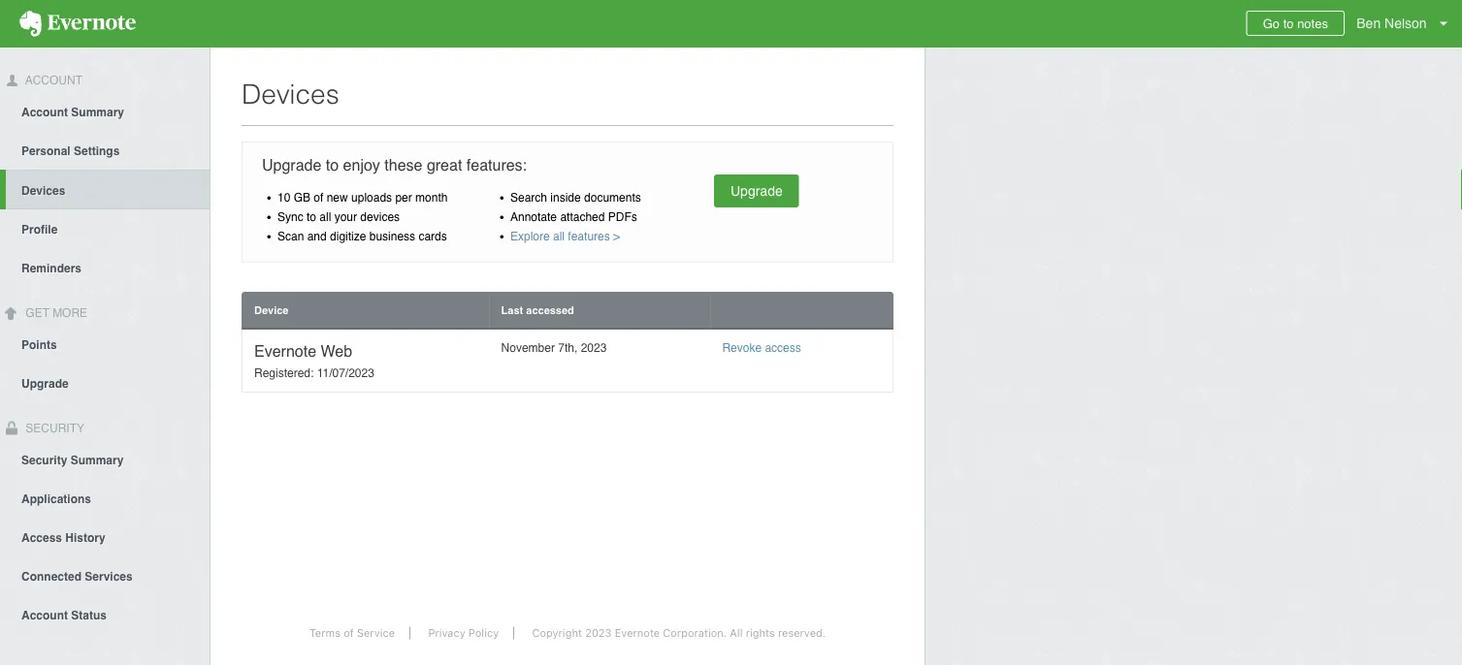 Task type: describe. For each thing, give the bounding box(es) containing it.
evernote inside evernote web registered: 11/07/2023
[[254, 342, 316, 360]]

personal settings link
[[0, 131, 210, 170]]

status
[[71, 609, 107, 622]]

0 horizontal spatial upgrade link
[[0, 363, 210, 402]]

service
[[357, 627, 395, 640]]

0 vertical spatial 2023
[[581, 342, 607, 355]]

security for security summary
[[21, 453, 67, 467]]

history
[[65, 531, 105, 545]]

documents
[[584, 191, 641, 204]]

copyright 2023 evernote corporation. all rights reserved.
[[532, 627, 826, 640]]

inside
[[550, 191, 581, 204]]

copyright
[[532, 627, 582, 640]]

1 vertical spatial devices
[[21, 184, 65, 198]]

accessed
[[526, 304, 574, 316]]

reserved.
[[778, 627, 826, 640]]

ben
[[1357, 16, 1381, 31]]

account status
[[21, 609, 107, 622]]

of inside the 10 gb of new uploads per month sync to all your devices scan and digitize business cards
[[314, 191, 323, 204]]

devices
[[360, 210, 400, 224]]

profile link
[[0, 209, 210, 248]]

more
[[53, 306, 87, 320]]

gb
[[294, 191, 311, 204]]

1 horizontal spatial evernote
[[615, 627, 660, 640]]

enjoy
[[343, 156, 380, 174]]

connected
[[21, 570, 82, 583]]

settings
[[74, 144, 120, 158]]

connected services link
[[0, 556, 210, 595]]

access history link
[[0, 518, 210, 556]]

applications
[[21, 492, 91, 506]]

digitize
[[330, 229, 366, 243]]

cards
[[419, 229, 447, 243]]

to for go
[[1283, 16, 1294, 31]]

1 horizontal spatial upgrade link
[[714, 175, 799, 208]]

november
[[501, 342, 555, 355]]

security summary link
[[0, 440, 210, 479]]

notes
[[1297, 16, 1328, 31]]

privacy policy link
[[414, 627, 514, 640]]

profile
[[21, 223, 58, 237]]

corporation.
[[663, 627, 727, 640]]

applications link
[[0, 479, 210, 518]]

last accessed
[[501, 304, 574, 316]]

sync
[[277, 210, 303, 224]]

upgrade to enjoy these great features:
[[262, 156, 527, 174]]

account summary
[[21, 106, 124, 119]]

explore
[[510, 229, 550, 243]]

upgrade for upgrade to enjoy these great features:
[[262, 156, 322, 174]]

evernote link
[[0, 0, 155, 48]]

10 gb of new uploads per month sync to all your devices scan and digitize business cards
[[277, 191, 448, 243]]

11/07/2023
[[317, 367, 374, 380]]

upgrade for leftmost upgrade link
[[21, 377, 69, 391]]

access
[[21, 531, 62, 545]]

devices link
[[6, 170, 210, 209]]

revoke
[[722, 342, 762, 355]]

all
[[730, 627, 743, 640]]

account status link
[[0, 595, 210, 634]]

get more
[[22, 306, 87, 320]]

personal settings
[[21, 144, 120, 158]]

terms
[[309, 627, 341, 640]]

10
[[277, 191, 290, 204]]

terms of service
[[309, 627, 395, 640]]

go
[[1263, 16, 1280, 31]]

features:
[[466, 156, 527, 174]]

annotate
[[510, 210, 557, 224]]

1 vertical spatial 2023
[[585, 627, 612, 640]]

services
[[85, 570, 133, 583]]

explore all features > link
[[510, 229, 620, 243]]

ben nelson link
[[1352, 0, 1462, 48]]

scan
[[277, 229, 304, 243]]

to for upgrade
[[326, 156, 339, 174]]

connected services
[[21, 570, 133, 583]]

privacy policy
[[428, 627, 499, 640]]



Task type: locate. For each thing, give the bounding box(es) containing it.
revoke access link
[[722, 342, 801, 355]]

access
[[765, 342, 801, 355]]

1 vertical spatial upgrade link
[[0, 363, 210, 402]]

features
[[568, 229, 610, 243]]

registered:
[[254, 367, 314, 380]]

account for account status
[[21, 609, 68, 622]]

evernote image
[[0, 11, 155, 37]]

0 vertical spatial devices
[[242, 79, 339, 110]]

evernote
[[254, 342, 316, 360], [615, 627, 660, 640]]

0 horizontal spatial of
[[314, 191, 323, 204]]

0 vertical spatial of
[[314, 191, 323, 204]]

all inside the 10 gb of new uploads per month sync to all your devices scan and digitize business cards
[[320, 210, 331, 224]]

1 vertical spatial evernote
[[615, 627, 660, 640]]

get
[[26, 306, 49, 320]]

your
[[334, 210, 357, 224]]

1 horizontal spatial upgrade
[[262, 156, 322, 174]]

account up account summary in the top of the page
[[22, 74, 82, 87]]

points
[[21, 338, 57, 352]]

account up personal
[[21, 106, 68, 119]]

of right gb
[[314, 191, 323, 204]]

upgrade link
[[714, 175, 799, 208], [0, 363, 210, 402]]

2 vertical spatial account
[[21, 609, 68, 622]]

uploads
[[351, 191, 392, 204]]

go to notes
[[1263, 16, 1328, 31]]

reminders link
[[0, 248, 210, 287]]

to inside the 10 gb of new uploads per month sync to all your devices scan and digitize business cards
[[307, 210, 316, 224]]

search
[[510, 191, 547, 204]]

to
[[1283, 16, 1294, 31], [326, 156, 339, 174], [307, 210, 316, 224]]

all right 'explore'
[[553, 229, 565, 243]]

last
[[501, 304, 523, 316]]

1 vertical spatial upgrade
[[731, 183, 783, 199]]

2 horizontal spatial upgrade
[[731, 183, 783, 199]]

1 vertical spatial account
[[21, 106, 68, 119]]

november 7th, 2023
[[501, 342, 607, 355]]

0 vertical spatial summary
[[71, 106, 124, 119]]

2 vertical spatial upgrade
[[21, 377, 69, 391]]

0 vertical spatial upgrade
[[262, 156, 322, 174]]

1 vertical spatial of
[[344, 627, 354, 640]]

0 horizontal spatial devices
[[21, 184, 65, 198]]

2 vertical spatial to
[[307, 210, 316, 224]]

7th,
[[558, 342, 578, 355]]

summary
[[71, 106, 124, 119], [71, 453, 124, 467]]

security up applications on the bottom
[[21, 453, 67, 467]]

account down connected
[[21, 609, 68, 622]]

summary for security summary
[[71, 453, 124, 467]]

personal
[[21, 144, 71, 158]]

1 horizontal spatial of
[[344, 627, 354, 640]]

new
[[327, 191, 348, 204]]

revoke access
[[722, 342, 801, 355]]

reminders
[[21, 262, 82, 275]]

1 horizontal spatial devices
[[242, 79, 339, 110]]

pdfs
[[608, 210, 637, 224]]

>
[[613, 229, 620, 243]]

account for account summary
[[21, 106, 68, 119]]

0 vertical spatial to
[[1283, 16, 1294, 31]]

month
[[415, 191, 448, 204]]

summary up applications link
[[71, 453, 124, 467]]

to up and
[[307, 210, 316, 224]]

1 vertical spatial security
[[21, 453, 67, 467]]

summary up personal settings link
[[71, 106, 124, 119]]

summary for account summary
[[71, 106, 124, 119]]

upgrade for upgrade link to the right
[[731, 183, 783, 199]]

security for security
[[22, 422, 84, 435]]

web
[[321, 342, 352, 360]]

these
[[385, 156, 422, 174]]

ben nelson
[[1357, 16, 1427, 31]]

0 horizontal spatial all
[[320, 210, 331, 224]]

1 vertical spatial to
[[326, 156, 339, 174]]

terms of service link
[[295, 627, 410, 640]]

evernote up "registered:"
[[254, 342, 316, 360]]

great
[[427, 156, 462, 174]]

evernote web registered: 11/07/2023
[[254, 342, 374, 380]]

of right terms
[[344, 627, 354, 640]]

1 horizontal spatial all
[[553, 229, 565, 243]]

all
[[320, 210, 331, 224], [553, 229, 565, 243]]

privacy
[[428, 627, 465, 640]]

search inside documents annotate attached pdfs explore all features >
[[510, 191, 641, 243]]

account summary link
[[0, 92, 210, 131]]

business
[[369, 229, 415, 243]]

0 vertical spatial upgrade link
[[714, 175, 799, 208]]

2023 right copyright
[[585, 627, 612, 640]]

access history
[[21, 531, 105, 545]]

security up "security summary"
[[22, 422, 84, 435]]

policy
[[468, 627, 499, 640]]

per
[[395, 191, 412, 204]]

points link
[[0, 325, 210, 363]]

0 horizontal spatial evernote
[[254, 342, 316, 360]]

all inside search inside documents annotate attached pdfs explore all features >
[[553, 229, 565, 243]]

0 vertical spatial security
[[22, 422, 84, 435]]

2023 right '7th,'
[[581, 342, 607, 355]]

attached
[[560, 210, 605, 224]]

rights
[[746, 627, 775, 640]]

and
[[307, 229, 327, 243]]

upgrade
[[262, 156, 322, 174], [731, 183, 783, 199], [21, 377, 69, 391]]

0 vertical spatial all
[[320, 210, 331, 224]]

evernote left corporation.
[[615, 627, 660, 640]]

0 horizontal spatial to
[[307, 210, 316, 224]]

to right go
[[1283, 16, 1294, 31]]

nelson
[[1385, 16, 1427, 31]]

devices
[[242, 79, 339, 110], [21, 184, 65, 198]]

0 vertical spatial evernote
[[254, 342, 316, 360]]

go to notes link
[[1247, 11, 1345, 36]]

2 horizontal spatial to
[[1283, 16, 1294, 31]]

security
[[22, 422, 84, 435], [21, 453, 67, 467]]

1 horizontal spatial to
[[326, 156, 339, 174]]

2023
[[581, 342, 607, 355], [585, 627, 612, 640]]

security summary
[[21, 453, 124, 467]]

account for account
[[22, 74, 82, 87]]

0 horizontal spatial upgrade
[[21, 377, 69, 391]]

all left the your
[[320, 210, 331, 224]]

1 vertical spatial summary
[[71, 453, 124, 467]]

1 vertical spatial all
[[553, 229, 565, 243]]

to left the enjoy
[[326, 156, 339, 174]]

device
[[254, 304, 289, 316]]

0 vertical spatial account
[[22, 74, 82, 87]]



Task type: vqa. For each thing, say whether or not it's contained in the screenshot.
CORPORATION.
yes



